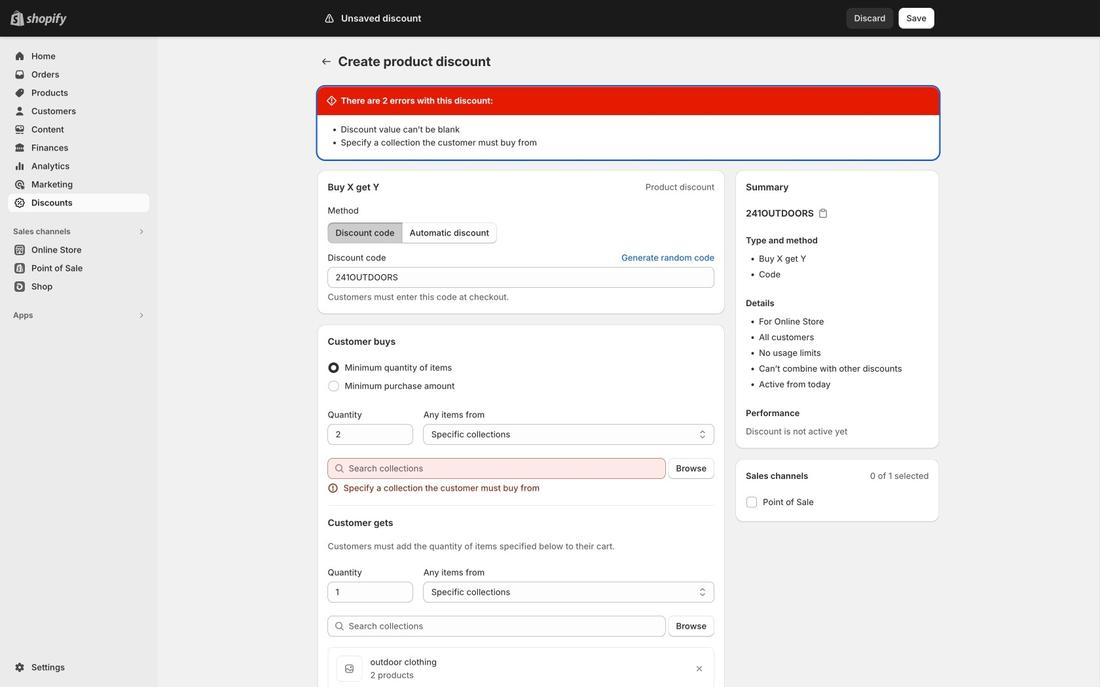 Task type: vqa. For each thing, say whether or not it's contained in the screenshot.
0.00 text box
no



Task type: locate. For each thing, give the bounding box(es) containing it.
Search collections text field
[[349, 459, 666, 480], [349, 617, 666, 637]]

0 vertical spatial search collections text field
[[349, 459, 666, 480]]

1 search collections text field from the top
[[349, 459, 666, 480]]

1 vertical spatial search collections text field
[[349, 617, 666, 637]]

None text field
[[328, 425, 413, 446], [328, 582, 413, 603], [328, 425, 413, 446], [328, 582, 413, 603]]

None text field
[[328, 267, 715, 288]]

2 search collections text field from the top
[[349, 617, 666, 637]]



Task type: describe. For each thing, give the bounding box(es) containing it.
shopify image
[[26, 13, 67, 26]]



